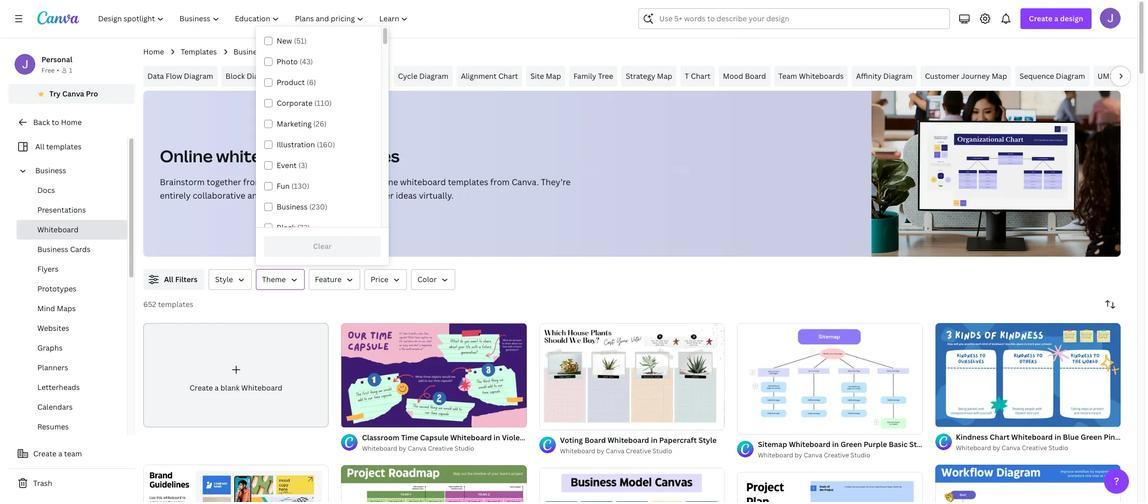 Task type: locate. For each thing, give the bounding box(es) containing it.
(26)
[[313, 119, 327, 129]]

trash
[[33, 479, 52, 489]]

pink left mint
[[548, 433, 563, 443]]

2 diagram from the left
[[247, 71, 276, 81]]

together
[[207, 177, 241, 188]]

studio down classroom time capsule whiteboard in violet pastel pink mint green style link
[[455, 445, 475, 453]]

style inside voting board whiteboard in papercraft style whiteboard by canva creative studio
[[699, 435, 717, 445]]

1 horizontal spatial business link
[[234, 46, 264, 58]]

collaborative
[[193, 190, 246, 201]]

mood
[[723, 71, 744, 81]]

diagram for block diagram
[[247, 71, 276, 81]]

voting board whiteboard in papercraft style image
[[539, 324, 725, 430]]

a inside button
[[58, 449, 62, 459]]

4 diagram from the left
[[419, 71, 449, 81]]

1 horizontal spatial whiteboard
[[400, 177, 446, 188]]

websites link
[[17, 319, 127, 339]]

creative inside kindness chart whiteboard in blue green pink style whiteboard by canva creative studio
[[1022, 444, 1048, 453]]

diagram right uml
[[1116, 71, 1145, 81]]

in left papercraft
[[651, 435, 658, 445]]

from
[[243, 177, 263, 188], [491, 177, 510, 188]]

templates link
[[181, 46, 217, 58]]

6 diagram from the left
[[1056, 71, 1086, 81]]

business down interactive,
[[277, 202, 308, 212]]

docs link
[[17, 181, 127, 200]]

(110)
[[314, 98, 332, 108]]

pink right 'blue'
[[1104, 432, 1120, 442]]

papercraft
[[660, 435, 697, 445]]

create a design button
[[1021, 8, 1092, 29]]

green inside sitemap whiteboard in green purple basic style whiteboard by canva creative studio
[[841, 440, 862, 450]]

they're
[[541, 177, 571, 188]]

whiteboard by canva creative studio link down 'blue'
[[956, 443, 1121, 454]]

diagram left cycle on the top left
[[357, 71, 386, 81]]

brand guidelines and brand kit team whiteboard in blue grey modern professional style image
[[143, 465, 329, 503]]

diagram right sequence
[[1056, 71, 1086, 81]]

create inside dropdown button
[[1029, 14, 1053, 23]]

so
[[312, 190, 321, 201]]

corporate
[[277, 98, 313, 108]]

Search search field
[[660, 9, 944, 29]]

kindness chart whiteboard in blue green pink style image
[[936, 323, 1121, 427]]

by up workflow diagram planning whiteboard in purple blue modern professional style image on the bottom of the page
[[993, 444, 1001, 453]]

1 vertical spatial create
[[190, 383, 213, 393]]

0 horizontal spatial whiteboard
[[216, 145, 312, 167]]

diagram for affinity diagram
[[884, 71, 913, 81]]

purple
[[864, 440, 887, 450]]

2 horizontal spatial green
[[1081, 432, 1103, 442]]

event (3)
[[277, 160, 308, 170]]

personal
[[42, 55, 72, 64]]

create left the team
[[33, 449, 57, 459]]

whiteboard right sitemap
[[789, 440, 831, 450]]

whiteboard up virtually. at the left top of the page
[[400, 177, 446, 188]]

back to home link
[[8, 112, 135, 133]]

t
[[685, 71, 689, 81]]

chart right t
[[691, 71, 711, 81]]

workflow diagram planning whiteboard in purple blue modern professional style image
[[936, 465, 1121, 503]]

2 horizontal spatial create
[[1029, 14, 1053, 23]]

mood board
[[723, 71, 766, 81]]

whiteboard down presentations
[[37, 225, 79, 235]]

board inside voting board whiteboard in papercraft style whiteboard by canva creative studio
[[585, 435, 606, 445]]

business link up the block diagram
[[234, 46, 264, 58]]

board for mood
[[745, 71, 766, 81]]

a for blank
[[215, 383, 219, 393]]

1 horizontal spatial from
[[491, 177, 510, 188]]

in left purple at the right bottom of page
[[833, 440, 839, 450]]

business up the block diagram
[[234, 47, 264, 57]]

business up flyers
[[37, 245, 68, 254]]

templates up free,
[[315, 145, 400, 167]]

0 horizontal spatial a
[[58, 449, 62, 459]]

0 vertical spatial home
[[143, 47, 164, 57]]

canva down time
[[408, 445, 427, 453]]

0 vertical spatial business link
[[234, 46, 264, 58]]

whiteboard by canva creative studio link down capsule
[[362, 444, 527, 455]]

2 map from the left
[[657, 71, 673, 81]]

all left filters
[[164, 275, 174, 285]]

family tree link
[[570, 66, 618, 87]]

canva down sitemap whiteboard in green purple basic style link at the right of the page
[[804, 452, 823, 460]]

cycle diagram
[[398, 71, 449, 81]]

a left blank
[[215, 383, 219, 393]]

all inside button
[[164, 275, 174, 285]]

design
[[1061, 14, 1084, 23]]

0 horizontal spatial from
[[243, 177, 263, 188]]

maps
[[57, 304, 76, 314]]

0 vertical spatial board
[[745, 71, 766, 81]]

letterheads
[[37, 383, 80, 393]]

0 vertical spatial all
[[35, 142, 44, 152]]

online
[[160, 145, 213, 167]]

whiteboard by canva creative studio link for chart
[[956, 443, 1121, 454]]

docs
[[37, 185, 55, 195]]

in left violet
[[494, 433, 500, 443]]

0 horizontal spatial create
[[33, 449, 57, 459]]

canva down kindness chart whiteboard in blue green pink style "link"
[[1002, 444, 1021, 453]]

green inside classroom time capsule whiteboard in violet pastel pink mint green style whiteboard by canva creative studio
[[583, 433, 605, 443]]

diagram down templates link
[[184, 71, 213, 81]]

cards
[[70, 245, 90, 254]]

product (6)
[[277, 77, 316, 87]]

a left design
[[1055, 14, 1059, 23]]

home up all templates link
[[61, 117, 82, 127]]

templates
[[46, 142, 82, 152], [315, 145, 400, 167], [448, 177, 488, 188], [158, 300, 193, 310]]

by inside classroom time capsule whiteboard in violet pastel pink mint green style whiteboard by canva creative studio
[[399, 445, 406, 453]]

style button
[[209, 270, 252, 290]]

3 map from the left
[[992, 71, 1008, 81]]

business up docs
[[35, 166, 66, 176]]

studio inside kindness chart whiteboard in blue green pink style whiteboard by canva creative studio
[[1049, 444, 1069, 453]]

affinity diagram
[[857, 71, 913, 81]]

studio down papercraft
[[653, 447, 673, 456]]

entity
[[288, 71, 309, 81]]

2 from from the left
[[491, 177, 510, 188]]

canva down voting board whiteboard in papercraft style link
[[606, 447, 625, 456]]

to down free,
[[357, 190, 366, 201]]

a inside dropdown button
[[1055, 14, 1059, 23]]

business link down all templates link
[[31, 161, 121, 181]]

uml diagram link
[[1094, 66, 1146, 87]]

try canva pro
[[49, 89, 98, 99]]

chart right kindness
[[990, 432, 1010, 442]]

diagram right cycle on the top left
[[419, 71, 449, 81]]

create for create a team
[[33, 449, 57, 459]]

all
[[35, 142, 44, 152], [164, 275, 174, 285]]

business model canvas planning whiteboard in purple blue modern professional style image
[[539, 468, 725, 503]]

all down the back
[[35, 142, 44, 152]]

board right mood
[[745, 71, 766, 81]]

a left the team
[[58, 449, 62, 459]]

by up 'project plan planning whiteboard in blue purple modern professional style' "image"
[[795, 452, 803, 460]]

chart left site
[[499, 71, 518, 81]]

templates up virtually. at the left top of the page
[[448, 177, 488, 188]]

price
[[371, 275, 389, 285]]

business link
[[234, 46, 264, 58], [31, 161, 121, 181]]

studio down purple at the right bottom of page
[[851, 452, 871, 460]]

0 vertical spatial a
[[1055, 14, 1059, 23]]

calendars
[[37, 402, 73, 412]]

0 horizontal spatial map
[[546, 71, 561, 81]]

color
[[418, 275, 437, 285]]

green inside kindness chart whiteboard in blue green pink style whiteboard by canva creative studio
[[1081, 432, 1103, 442]]

pink inside classroom time capsule whiteboard in violet pastel pink mint green style whiteboard by canva creative studio
[[548, 433, 563, 443]]

green right 'blue'
[[1081, 432, 1103, 442]]

canva inside classroom time capsule whiteboard in violet pastel pink mint green style whiteboard by canva creative studio
[[408, 445, 427, 453]]

green left purple at the right bottom of page
[[841, 440, 862, 450]]

it's
[[323, 190, 335, 201]]

1 from from the left
[[243, 177, 263, 188]]

7 diagram from the left
[[1116, 71, 1145, 81]]

0 horizontal spatial chart
[[499, 71, 518, 81]]

cycle diagram link
[[394, 66, 453, 87]]

5 diagram from the left
[[884, 71, 913, 81]]

whiteboard
[[281, 47, 322, 57], [37, 225, 79, 235], [241, 383, 283, 393], [1012, 432, 1053, 442], [450, 433, 492, 443], [608, 435, 649, 445], [789, 440, 831, 450], [956, 444, 992, 453], [362, 445, 397, 453], [560, 447, 596, 456], [758, 452, 794, 460]]

1 horizontal spatial pink
[[1104, 432, 1120, 442]]

1 horizontal spatial green
[[841, 440, 862, 450]]

1 horizontal spatial create
[[190, 383, 213, 393]]

2 horizontal spatial chart
[[990, 432, 1010, 442]]

map for site map
[[546, 71, 561, 81]]

in left 'blue'
[[1055, 432, 1062, 442]]

0 horizontal spatial board
[[585, 435, 606, 445]]

map inside 'link'
[[992, 71, 1008, 81]]

to right the back
[[52, 117, 59, 127]]

affinity diagram link
[[852, 66, 917, 87]]

None search field
[[639, 8, 951, 29]]

1 vertical spatial home
[[61, 117, 82, 127]]

1 horizontal spatial board
[[745, 71, 766, 81]]

diagram for sequence diagram
[[1056, 71, 1086, 81]]

whiteboard inside brainstorm together from anywhere using these free, online whiteboard templates from canva. they're entirely collaborative and interactive, so it's easy to gather ideas virtually.
[[400, 177, 446, 188]]

create inside button
[[33, 449, 57, 459]]

studio down kindness chart whiteboard in blue green pink style "link"
[[1049, 444, 1069, 453]]

creative down voting board whiteboard in papercraft style link
[[626, 447, 651, 456]]

mind
[[37, 304, 55, 314]]

2 horizontal spatial a
[[1055, 14, 1059, 23]]

create for create a blank whiteboard
[[190, 383, 213, 393]]

canva inside button
[[62, 89, 84, 99]]

diagram for cycle diagram
[[419, 71, 449, 81]]

home up 'data'
[[143, 47, 164, 57]]

in
[[1055, 432, 1062, 442], [494, 433, 500, 443], [651, 435, 658, 445], [833, 440, 839, 450]]

•
[[57, 66, 59, 75]]

flyers link
[[17, 260, 127, 279]]

to inside brainstorm together from anywhere using these free, online whiteboard templates from canva. they're entirely collaborative and interactive, so it's easy to gather ideas virtually.
[[357, 190, 366, 201]]

0 vertical spatial whiteboard
[[216, 145, 312, 167]]

1 vertical spatial whiteboard
[[400, 177, 446, 188]]

in inside classroom time capsule whiteboard in violet pastel pink mint green style whiteboard by canva creative studio
[[494, 433, 500, 443]]

kindness chart whiteboard in blue green pink style whiteboard by canva creative studio
[[956, 432, 1139, 453]]

1 horizontal spatial a
[[215, 383, 219, 393]]

whiteboard by canva creative studio link up 'project plan planning whiteboard in blue purple modern professional style' "image"
[[758, 451, 923, 461]]

diagram right block
[[247, 71, 276, 81]]

2 vertical spatial a
[[58, 449, 62, 459]]

voting board whiteboard in papercraft style link
[[560, 435, 717, 446]]

resumes
[[37, 422, 69, 432]]

in inside voting board whiteboard in papercraft style whiteboard by canva creative studio
[[651, 435, 658, 445]]

create left blank
[[190, 383, 213, 393]]

2 horizontal spatial map
[[992, 71, 1008, 81]]

try canva pro button
[[8, 84, 135, 104]]

0 horizontal spatial green
[[583, 433, 605, 443]]

creative down capsule
[[428, 445, 453, 453]]

0 horizontal spatial pink
[[548, 433, 563, 443]]

business
[[234, 47, 264, 57], [35, 166, 66, 176], [277, 202, 308, 212], [37, 245, 68, 254]]

1 horizontal spatial to
[[357, 190, 366, 201]]

create left design
[[1029, 14, 1053, 23]]

project plan planning whiteboard in blue purple modern professional style image
[[738, 473, 923, 503]]

whiteboard right capsule
[[450, 433, 492, 443]]

data
[[147, 71, 164, 81]]

create
[[1029, 14, 1053, 23], [190, 383, 213, 393], [33, 449, 57, 459]]

1 horizontal spatial map
[[657, 71, 673, 81]]

0 vertical spatial to
[[52, 117, 59, 127]]

0 vertical spatial create
[[1029, 14, 1053, 23]]

from up and
[[243, 177, 263, 188]]

1 horizontal spatial all
[[164, 275, 174, 285]]

1 vertical spatial a
[[215, 383, 219, 393]]

from left the canva.
[[491, 177, 510, 188]]

whiteboard up anywhere
[[216, 145, 312, 167]]

by inside voting board whiteboard in papercraft style whiteboard by canva creative studio
[[597, 447, 605, 456]]

studio inside classroom time capsule whiteboard in violet pastel pink mint green style whiteboard by canva creative studio
[[455, 445, 475, 453]]

1 horizontal spatial home
[[143, 47, 164, 57]]

0 horizontal spatial business link
[[31, 161, 121, 181]]

whiteboard by canva creative studio link up business model canvas planning whiteboard in purple blue modern professional style image
[[560, 446, 717, 457]]

uml
[[1098, 71, 1114, 81]]

map
[[546, 71, 561, 81], [657, 71, 673, 81], [992, 71, 1008, 81]]

diagram right affinity
[[884, 71, 913, 81]]

by down time
[[399, 445, 406, 453]]

1 vertical spatial all
[[164, 275, 174, 285]]

2 vertical spatial create
[[33, 449, 57, 459]]

creative down kindness chart whiteboard in blue green pink style "link"
[[1022, 444, 1048, 453]]

whiteboard down sitemap
[[758, 452, 794, 460]]

basic
[[889, 440, 908, 450]]

classroom time capsule whiteboard in violet pastel pink mint green style link
[[362, 433, 624, 444]]

block diagram link
[[222, 66, 280, 87]]

websites
[[37, 324, 69, 333]]

by down voting board whiteboard in papercraft style link
[[597, 447, 605, 456]]

marketing (26)
[[277, 119, 327, 129]]

board right mint
[[585, 435, 606, 445]]

1 map from the left
[[546, 71, 561, 81]]

a for team
[[58, 449, 62, 459]]

chart for kindness
[[990, 432, 1010, 442]]

strategy
[[626, 71, 656, 81]]

1 vertical spatial to
[[357, 190, 366, 201]]

clear
[[313, 242, 332, 251]]

map right the journey
[[992, 71, 1008, 81]]

1 horizontal spatial chart
[[691, 71, 711, 81]]

chart inside kindness chart whiteboard in blue green pink style whiteboard by canva creative studio
[[990, 432, 1010, 442]]

project roadmap planning whiteboard in green pink yellow spaced color blocks style image
[[341, 465, 527, 503]]

canva right try
[[62, 89, 84, 99]]

1 diagram from the left
[[184, 71, 213, 81]]

map left t
[[657, 71, 673, 81]]

chart for t
[[691, 71, 711, 81]]

creative inside classroom time capsule whiteboard in violet pastel pink mint green style whiteboard by canva creative studio
[[428, 445, 453, 453]]

green right mint
[[583, 433, 605, 443]]

illustration (160)
[[277, 140, 335, 150]]

map right site
[[546, 71, 561, 81]]

voting
[[560, 435, 583, 445]]

team
[[779, 71, 798, 81]]

0 horizontal spatial all
[[35, 142, 44, 152]]

1 vertical spatial board
[[585, 435, 606, 445]]

creative down sitemap whiteboard in green purple basic style link at the right of the page
[[824, 452, 849, 460]]

(3)
[[299, 160, 308, 170]]

(6)
[[307, 77, 316, 87]]

event
[[277, 160, 297, 170]]



Task type: vqa. For each thing, say whether or not it's contained in the screenshot.


Task type: describe. For each thing, give the bounding box(es) containing it.
business cards
[[37, 245, 90, 254]]

strategy map
[[626, 71, 673, 81]]

customer
[[925, 71, 960, 81]]

home link
[[143, 46, 164, 58]]

alignment chart link
[[457, 66, 522, 87]]

sequence diagram link
[[1016, 66, 1090, 87]]

presentations
[[37, 205, 86, 215]]

free,
[[353, 177, 371, 188]]

prototypes link
[[17, 279, 127, 299]]

entirely
[[160, 190, 191, 201]]

corporate (110)
[[277, 98, 332, 108]]

and
[[248, 190, 263, 201]]

team
[[64, 449, 82, 459]]

illustration
[[277, 140, 315, 150]]

pastel
[[525, 433, 546, 443]]

resumes link
[[17, 418, 127, 437]]

all for all templates
[[35, 142, 44, 152]]

mood board link
[[719, 66, 771, 87]]

presentations link
[[17, 200, 127, 220]]

(160)
[[317, 140, 335, 150]]

sitemap whiteboard in green purple basic style whiteboard by canva creative studio
[[758, 440, 928, 460]]

studio inside voting board whiteboard in papercraft style whiteboard by canva creative studio
[[653, 447, 673, 456]]

family
[[574, 71, 597, 81]]

black (73)
[[277, 223, 310, 233]]

whiteboard up business model canvas planning whiteboard in purple blue modern professional style image
[[608, 435, 649, 445]]

creative inside voting board whiteboard in papercraft style whiteboard by canva creative studio
[[626, 447, 651, 456]]

style inside kindness chart whiteboard in blue green pink style whiteboard by canva creative studio
[[1121, 432, 1139, 442]]

templates down back to home
[[46, 142, 82, 152]]

whiteboard down voting
[[560, 447, 596, 456]]

free
[[42, 66, 55, 75]]

sitemap whiteboard in green purple basic style link
[[758, 440, 928, 451]]

create a design
[[1029, 14, 1084, 23]]

a for design
[[1055, 14, 1059, 23]]

color button
[[411, 270, 456, 290]]

all templates
[[35, 142, 82, 152]]

graphs link
[[17, 339, 127, 358]]

(43)
[[300, 57, 313, 66]]

0 horizontal spatial to
[[52, 117, 59, 127]]

letterheads link
[[17, 378, 127, 398]]

canva.
[[512, 177, 539, 188]]

data flow diagram link
[[143, 66, 217, 87]]

canva inside sitemap whiteboard in green purple basic style whiteboard by canva creative studio
[[804, 452, 823, 460]]

whiteboard down kindness
[[956, 444, 992, 453]]

studio inside sitemap whiteboard in green purple basic style whiteboard by canva creative studio
[[851, 452, 871, 460]]

fun
[[277, 181, 290, 191]]

business inside business link
[[35, 166, 66, 176]]

1 vertical spatial business link
[[31, 161, 121, 181]]

canva inside voting board whiteboard in papercraft style whiteboard by canva creative studio
[[606, 447, 625, 456]]

(73)
[[297, 223, 310, 233]]

by inside sitemap whiteboard in green purple basic style whiteboard by canva creative studio
[[795, 452, 803, 460]]

diagram inside 'link'
[[184, 71, 213, 81]]

alignment chart
[[461, 71, 518, 81]]

clear button
[[264, 236, 381, 257]]

0 horizontal spatial home
[[61, 117, 82, 127]]

voting board whiteboard in papercraft style whiteboard by canva creative studio
[[560, 435, 717, 456]]

style inside sitemap whiteboard in green purple basic style whiteboard by canva creative studio
[[910, 440, 928, 450]]

ideas
[[396, 190, 417, 201]]

family tree
[[574, 71, 614, 81]]

whiteboard right blank
[[241, 383, 283, 393]]

black
[[277, 223, 296, 233]]

kindness chart whiteboard in blue green pink style link
[[956, 432, 1139, 443]]

Sort by button
[[1100, 294, 1121, 315]]

classroom time capsule whiteboard in violet pastel pink mint green style whiteboard by canva creative studio
[[362, 433, 624, 453]]

feature button
[[309, 270, 360, 290]]

1
[[69, 66, 72, 75]]

pro
[[86, 89, 98, 99]]

all for all filters
[[164, 275, 174, 285]]

board for voting
[[585, 435, 606, 445]]

whiteboard left 'blue'
[[1012, 432, 1053, 442]]

whiteboard by canva creative studio link for board
[[560, 446, 717, 457]]

diagram for uml diagram
[[1116, 71, 1145, 81]]

affinity
[[857, 71, 882, 81]]

top level navigation element
[[91, 8, 417, 29]]

using
[[306, 177, 327, 188]]

create for create a design
[[1029, 14, 1053, 23]]

these
[[329, 177, 351, 188]]

style inside button
[[215, 275, 233, 285]]

creative inside sitemap whiteboard in green purple basic style whiteboard by canva creative studio
[[824, 452, 849, 460]]

whiteboard by canva creative studio link for time
[[362, 444, 527, 455]]

templates inside brainstorm together from anywhere using these free, online whiteboard templates from canva. they're entirely collaborative and interactive, so it's easy to gather ideas virtually.
[[448, 177, 488, 188]]

in inside sitemap whiteboard in green purple basic style whiteboard by canva creative studio
[[833, 440, 839, 450]]

mint
[[565, 433, 581, 443]]

brainstorm together from anywhere using these free, online whiteboard templates from canva. they're entirely collaborative and interactive, so it's easy to gather ideas virtually.
[[160, 177, 571, 201]]

interactive,
[[265, 190, 310, 201]]

fun (130)
[[277, 181, 310, 191]]

chart for alignment
[[499, 71, 518, 81]]

online
[[373, 177, 398, 188]]

all templates link
[[15, 137, 121, 157]]

templates down all filters button
[[158, 300, 193, 310]]

price button
[[365, 270, 407, 290]]

virtually.
[[419, 190, 454, 201]]

product
[[277, 77, 305, 87]]

t chart
[[685, 71, 711, 81]]

flyers
[[37, 264, 59, 274]]

block
[[226, 71, 245, 81]]

marketing
[[277, 119, 312, 129]]

in inside kindness chart whiteboard in blue green pink style whiteboard by canva creative studio
[[1055, 432, 1062, 442]]

whiteboard by canva creative studio link for whiteboard
[[758, 451, 923, 461]]

customer journey map
[[925, 71, 1008, 81]]

classroom time capsule whiteboard in violet pastel pink mint green style image
[[341, 324, 527, 428]]

map for strategy map
[[657, 71, 673, 81]]

sitemap whiteboard in green purple basic style image
[[738, 323, 923, 435]]

business cards link
[[17, 240, 127, 260]]

uml diagram
[[1098, 71, 1145, 81]]

jacob simon image
[[1100, 8, 1121, 29]]

business (230)
[[277, 202, 328, 212]]

blank
[[221, 383, 240, 393]]

whiteboard down (51)
[[281, 47, 322, 57]]

back
[[33, 117, 50, 127]]

strategy map link
[[622, 66, 677, 87]]

all filters button
[[143, 270, 205, 290]]

planners link
[[17, 358, 127, 378]]

whiteboard down classroom
[[362, 445, 397, 453]]

gather
[[368, 190, 394, 201]]

entity relationship diagram
[[288, 71, 386, 81]]

entity relationship diagram link
[[284, 66, 390, 87]]

style inside classroom time capsule whiteboard in violet pastel pink mint green style whiteboard by canva creative studio
[[606, 433, 624, 443]]

canva inside kindness chart whiteboard in blue green pink style whiteboard by canva creative studio
[[1002, 444, 1021, 453]]

3 diagram from the left
[[357, 71, 386, 81]]

new (51)
[[277, 36, 307, 46]]

by inside kindness chart whiteboard in blue green pink style whiteboard by canva creative studio
[[993, 444, 1001, 453]]

create a blank whiteboard element
[[143, 324, 329, 428]]

easy
[[337, 190, 355, 201]]

classroom
[[362, 433, 400, 443]]

pink inside kindness chart whiteboard in blue green pink style whiteboard by canva creative studio
[[1104, 432, 1120, 442]]

theme button
[[256, 270, 305, 290]]

kindness
[[956, 432, 988, 442]]

theme
[[262, 275, 286, 285]]

(230)
[[310, 202, 328, 212]]

try
[[49, 89, 61, 99]]

business inside business cards link
[[37, 245, 68, 254]]

planners
[[37, 363, 68, 373]]

blue
[[1063, 432, 1079, 442]]



